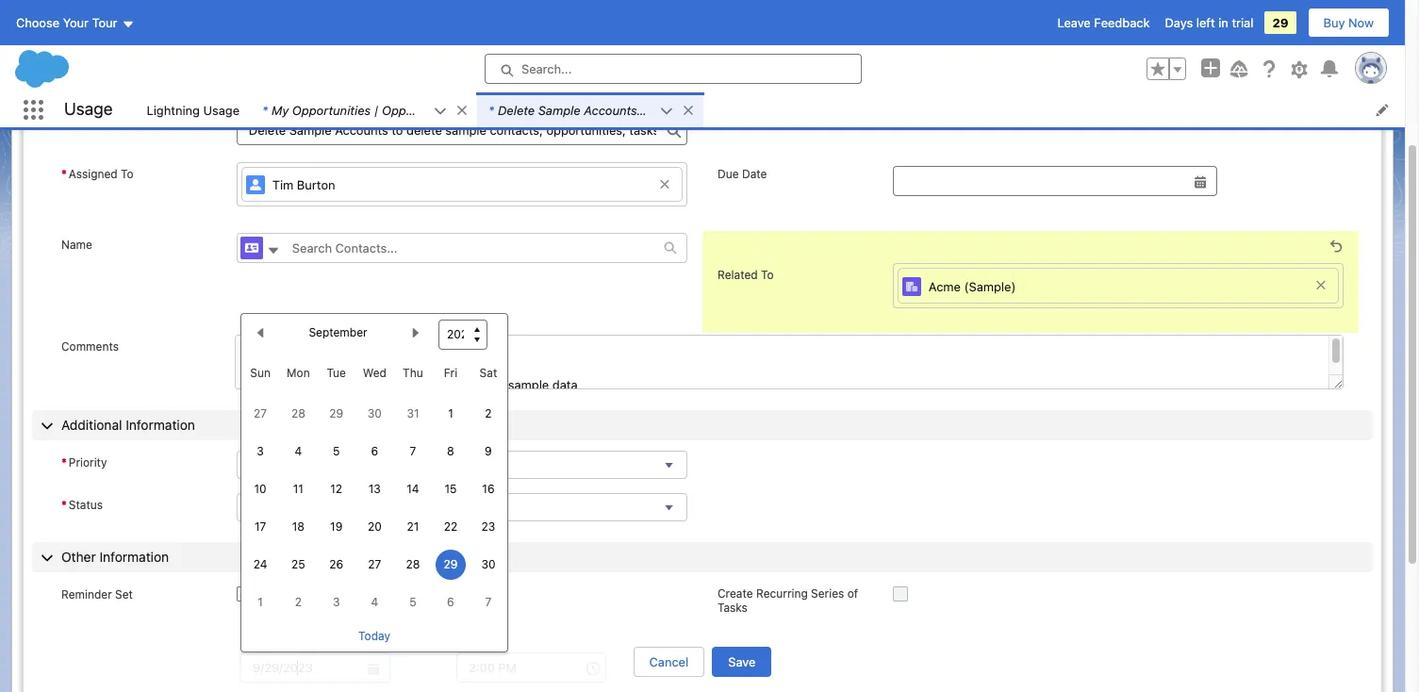 Task type: describe. For each thing, give the bounding box(es) containing it.
0 vertical spatial 29
[[1273, 15, 1289, 30]]

other information
[[61, 549, 169, 565]]

now
[[1349, 15, 1375, 30]]

1 horizontal spatial 1 button
[[436, 399, 466, 429]]

status
[[69, 498, 103, 513]]

9
[[485, 444, 492, 458]]

acme (sample)
[[929, 279, 1016, 294]]

normal button
[[237, 451, 688, 480]]

due
[[718, 167, 739, 181]]

28 for the rightmost 28 button
[[406, 557, 420, 572]]

tasks
[[718, 601, 748, 615]]

tue
[[327, 366, 346, 380]]

0 vertical spatial group
[[1147, 58, 1187, 80]]

additional information button
[[32, 411, 1374, 441]]

1 vertical spatial 2
[[295, 595, 302, 609]]

30 for 30 button to the left
[[368, 406, 382, 421]]

trial
[[1233, 15, 1254, 30]]

group containing september
[[241, 313, 508, 683]]

other information button
[[32, 543, 1374, 573]]

reminder
[[61, 588, 112, 602]]

24
[[253, 557, 267, 572]]

subject
[[70, 117, 111, 131]]

recurring
[[757, 587, 808, 601]]

26 button
[[321, 550, 352, 580]]

* left assigned
[[61, 167, 67, 181]]

task information
[[61, 79, 162, 95]]

30 for the rightmost 30 button
[[482, 557, 496, 572]]

11
[[293, 482, 304, 496]]

18
[[292, 520, 305, 534]]

0 vertical spatial list
[[12, 0, 1394, 14]]

task information button
[[32, 72, 1374, 102]]

september
[[309, 325, 368, 339]]

(sample)
[[965, 279, 1016, 294]]

0 horizontal spatial 28 button
[[283, 399, 314, 429]]

1 horizontal spatial 4
[[371, 595, 378, 609]]

9 button
[[474, 437, 504, 467]]

19 button
[[321, 512, 352, 542]]

0 horizontal spatial 1 button
[[245, 588, 276, 618]]

to for assigned to
[[121, 167, 134, 181]]

choose your tour button
[[15, 8, 135, 38]]

priority
[[69, 456, 107, 470]]

days left in trial
[[1166, 15, 1254, 30]]

related for related to
[[718, 268, 758, 282]]

1 horizontal spatial 2
[[485, 406, 492, 421]]

name
[[61, 238, 92, 252]]

1 horizontal spatial 27
[[368, 557, 381, 572]]

0 vertical spatial 5 button
[[321, 437, 352, 467]]

september grid
[[242, 352, 508, 622]]

1 vertical spatial 27 button
[[360, 550, 390, 580]]

leave feedback link
[[1058, 15, 1151, 30]]

lightning usage link
[[135, 92, 251, 127]]

1 opportunities from the left
[[292, 102, 371, 117]]

create
[[718, 587, 753, 601]]

* left status
[[61, 498, 67, 513]]

0 vertical spatial 2 button
[[474, 399, 504, 429]]

to for related to
[[761, 268, 774, 282]]

31 button
[[398, 399, 428, 429]]

* subject
[[63, 117, 111, 131]]

20 button
[[360, 512, 390, 542]]

date inside group
[[241, 627, 266, 641]]

0 horizontal spatial 30 button
[[360, 399, 390, 429]]

21 button
[[398, 512, 428, 542]]

23
[[482, 520, 496, 534]]

* link
[[477, 92, 661, 127]]

fri
[[444, 366, 458, 380]]

0 vertical spatial 3
[[257, 444, 264, 458]]

8 button
[[436, 437, 466, 467]]

assigned to
[[69, 167, 134, 181]]

tour
[[92, 15, 117, 30]]

details
[[39, 33, 89, 50]]

wed
[[363, 366, 387, 380]]

today button
[[358, 622, 391, 652]]

sat
[[480, 366, 497, 380]]

save
[[729, 655, 756, 670]]

your
[[63, 15, 89, 30]]

1 vertical spatial text default image
[[267, 244, 280, 257]]

set
[[115, 588, 133, 602]]

10 button
[[245, 474, 276, 505]]

2023-09-29 cell
[[432, 546, 470, 584]]

Date text field
[[241, 653, 391, 683]]

feedback
[[1095, 15, 1151, 30]]

0 vertical spatial 27 button
[[245, 399, 276, 429]]

tim burton
[[273, 177, 335, 193]]

lightning usage
[[147, 102, 240, 117]]

1 horizontal spatial 5 button
[[398, 588, 428, 618]]

list item containing *
[[251, 92, 477, 127]]

* up tim burton link
[[489, 102, 494, 117]]

lightning
[[147, 102, 200, 117]]

in
[[1219, 15, 1229, 30]]

0 vertical spatial 29 button
[[321, 399, 352, 429]]

1 horizontal spatial 6 button
[[436, 588, 466, 618]]

assigned
[[69, 167, 118, 181]]

15
[[445, 482, 457, 496]]

0 vertical spatial 6 button
[[360, 437, 390, 467]]

29 for 29 button inside cell
[[444, 557, 458, 572]]

22
[[444, 520, 458, 534]]

17 button
[[245, 512, 276, 542]]

due date
[[718, 167, 767, 181]]

0 horizontal spatial text default image
[[664, 241, 677, 254]]

11 button
[[283, 474, 314, 505]]

12
[[330, 482, 343, 496]]

my
[[272, 102, 289, 117]]

16
[[482, 482, 495, 496]]

additional
[[61, 417, 122, 433]]

tim
[[273, 177, 294, 193]]

1 horizontal spatial date
[[742, 167, 767, 181]]

information for task information
[[93, 79, 162, 95]]

task
[[61, 79, 89, 95]]

0 horizontal spatial usage
[[64, 99, 113, 119]]

1 horizontal spatial 30 button
[[474, 550, 504, 580]]

21
[[407, 520, 419, 534]]

create recurring series of tasks
[[718, 587, 859, 615]]

28 for leftmost 28 button
[[291, 406, 306, 421]]

19
[[330, 520, 343, 534]]

related link
[[116, 33, 198, 55]]



Task type: vqa. For each thing, say whether or not it's contained in the screenshot.


Task type: locate. For each thing, give the bounding box(es) containing it.
0 vertical spatial 1
[[448, 406, 454, 421]]

1 horizontal spatial 29
[[444, 557, 458, 572]]

acme
[[929, 279, 961, 294]]

25
[[292, 557, 305, 572]]

0 horizontal spatial 3
[[257, 444, 264, 458]]

* left 'my'
[[262, 102, 268, 117]]

14 button
[[398, 474, 428, 505]]

1 vertical spatial 29
[[329, 406, 344, 421]]

related
[[131, 33, 183, 50], [718, 268, 758, 282]]

None text field
[[893, 166, 1218, 196]]

27
[[254, 406, 267, 421], [368, 557, 381, 572]]

|
[[374, 102, 379, 117]]

list item
[[251, 92, 477, 127]]

0 vertical spatial 1 button
[[436, 399, 466, 429]]

text default image
[[682, 104, 695, 117], [664, 241, 677, 254]]

* list item
[[477, 92, 704, 127]]

today
[[359, 629, 391, 643]]

23 button
[[474, 512, 504, 542]]

16 button
[[474, 474, 504, 505]]

5 button down 21 button
[[398, 588, 428, 618]]

* left subject
[[63, 117, 69, 131]]

1 button up the 8
[[436, 399, 466, 429]]

* left priority
[[61, 456, 67, 470]]

29 down 22 button
[[444, 557, 458, 572]]

1 vertical spatial 7
[[485, 595, 492, 609]]

6 button down 2023-09-29 cell in the left of the page
[[436, 588, 466, 618]]

30 down 23 button
[[482, 557, 496, 572]]

comments
[[61, 340, 119, 354]]

18 button
[[283, 512, 314, 542]]

1 vertical spatial 27
[[368, 557, 381, 572]]

0 horizontal spatial opportunities
[[292, 102, 371, 117]]

information inside "additional information" dropdown button
[[126, 417, 195, 433]]

1 vertical spatial 4
[[371, 595, 378, 609]]

27 button down sun
[[245, 399, 276, 429]]

date down "24" button
[[241, 627, 266, 641]]

leave
[[1058, 15, 1091, 30]]

27 down sun
[[254, 406, 267, 421]]

30 button left 31 button
[[360, 399, 390, 429]]

15 button
[[436, 474, 466, 505]]

1 horizontal spatial related
[[718, 268, 758, 282]]

information inside task information dropdown button
[[93, 79, 162, 95]]

1 horizontal spatial 3 button
[[321, 588, 352, 618]]

6 up 13
[[371, 444, 378, 458]]

1 horizontal spatial 27 button
[[360, 550, 390, 580]]

reminder set
[[61, 588, 133, 602]]

1 vertical spatial 3
[[333, 595, 340, 609]]

2 horizontal spatial 29
[[1273, 15, 1289, 30]]

choose your tour
[[16, 15, 117, 30]]

buy now button
[[1308, 8, 1391, 38]]

0 horizontal spatial related
[[131, 33, 183, 50]]

13 button
[[360, 474, 390, 505]]

1 vertical spatial 28
[[406, 557, 420, 572]]

12 button
[[321, 474, 352, 505]]

3 down 26 button
[[333, 595, 340, 609]]

2 opportunities from the left
[[382, 102, 461, 117]]

7 down 23 button
[[485, 595, 492, 609]]

list up "search..." button
[[12, 0, 1394, 14]]

5 button up 12
[[321, 437, 352, 467]]

0 vertical spatial 28
[[291, 406, 306, 421]]

buy
[[1324, 15, 1346, 30]]

1 vertical spatial 1
[[258, 595, 263, 609]]

opportunities left |
[[292, 102, 371, 117]]

28 down 21 button
[[406, 557, 420, 572]]

0 vertical spatial 3 button
[[245, 437, 276, 467]]

2 up 9
[[485, 406, 492, 421]]

1 horizontal spatial 6
[[447, 595, 455, 609]]

text default image up tim burton link
[[456, 104, 469, 117]]

6 for topmost 6 button
[[371, 444, 378, 458]]

opportunities
[[292, 102, 371, 117], [382, 102, 461, 117]]

acme (sample) link
[[898, 268, 1340, 303]]

1 vertical spatial 2 button
[[283, 588, 314, 618]]

29 button
[[321, 399, 352, 429], [436, 550, 466, 580]]

0 vertical spatial date
[[742, 167, 767, 181]]

4
[[295, 444, 302, 458], [371, 595, 378, 609]]

30
[[368, 406, 382, 421], [482, 557, 496, 572]]

information for other information
[[100, 549, 169, 565]]

date right due
[[742, 167, 767, 181]]

additional information
[[61, 417, 195, 433]]

29 button inside cell
[[436, 550, 466, 580]]

0 vertical spatial 27
[[254, 406, 267, 421]]

0 vertical spatial 4
[[295, 444, 302, 458]]

None text field
[[237, 115, 688, 145]]

usage right 'lightning'
[[203, 102, 240, 117]]

8
[[447, 444, 455, 458]]

1 right the "31"
[[448, 406, 454, 421]]

0 vertical spatial 30
[[368, 406, 382, 421]]

1 horizontal spatial usage
[[203, 102, 240, 117]]

0 vertical spatial 4 button
[[283, 437, 314, 467]]

buy now
[[1324, 15, 1375, 30]]

3 button down 26 button
[[321, 588, 352, 618]]

september alert
[[309, 319, 368, 347]]

7 for leftmost 7 button
[[410, 444, 416, 458]]

cancel
[[650, 655, 689, 670]]

0 horizontal spatial 4
[[295, 444, 302, 458]]

4 up today
[[371, 595, 378, 609]]

0 vertical spatial text default image
[[456, 104, 469, 117]]

5
[[333, 444, 340, 458], [410, 595, 417, 609]]

1 vertical spatial 6
[[447, 595, 455, 609]]

4 button up 11
[[283, 437, 314, 467]]

7 button up 14
[[398, 437, 428, 467]]

2 button up 9
[[474, 399, 504, 429]]

7 button down 23 button
[[474, 588, 504, 618]]

1 horizontal spatial to
[[761, 268, 774, 282]]

thu
[[403, 366, 423, 380]]

20
[[368, 520, 382, 534]]

1 horizontal spatial 29 button
[[436, 550, 466, 580]]

Comments text field
[[235, 335, 1344, 390]]

0 horizontal spatial 29 button
[[321, 399, 352, 429]]

1 vertical spatial 5
[[410, 595, 417, 609]]

1 horizontal spatial 7
[[485, 595, 492, 609]]

list containing lightning usage
[[135, 92, 1406, 127]]

search... button
[[485, 54, 862, 84]]

1 horizontal spatial 3
[[333, 595, 340, 609]]

29 button down 22 button
[[436, 550, 466, 580]]

1 horizontal spatial 28 button
[[398, 550, 428, 580]]

30 left the "31"
[[368, 406, 382, 421]]

1 horizontal spatial 1
[[448, 406, 454, 421]]

1 button down "24" button
[[245, 588, 276, 618]]

7
[[410, 444, 416, 458], [485, 595, 492, 609]]

1 horizontal spatial 7 button
[[474, 588, 504, 618]]

text default image
[[456, 104, 469, 117], [267, 244, 280, 257]]

information right additional
[[126, 417, 195, 433]]

27 button
[[245, 399, 276, 429], [360, 550, 390, 580]]

0 vertical spatial 2
[[485, 406, 492, 421]]

leave feedback
[[1058, 15, 1151, 30]]

24 button
[[245, 550, 276, 580]]

0 vertical spatial related
[[131, 33, 183, 50]]

1 horizontal spatial 5
[[410, 595, 417, 609]]

* my opportunities | opportunities
[[262, 102, 461, 117]]

information inside other information dropdown button
[[100, 549, 169, 565]]

related for related
[[131, 33, 183, 50]]

1 horizontal spatial 4 button
[[360, 588, 390, 618]]

text default image inside * list item
[[682, 104, 695, 117]]

0 vertical spatial 7
[[410, 444, 416, 458]]

2 down 25 button
[[295, 595, 302, 609]]

7 down 31 button
[[410, 444, 416, 458]]

1 horizontal spatial opportunities
[[382, 102, 461, 117]]

0 vertical spatial 6
[[371, 444, 378, 458]]

save button
[[713, 647, 772, 677]]

usage
[[64, 99, 113, 119], [203, 102, 240, 117]]

1 button
[[436, 399, 466, 429], [245, 588, 276, 618]]

5 up 12
[[333, 444, 340, 458]]

mon
[[287, 366, 310, 380]]

0 horizontal spatial 30
[[368, 406, 382, 421]]

1 vertical spatial 5 button
[[398, 588, 428, 618]]

0 horizontal spatial 27 button
[[245, 399, 276, 429]]

14
[[407, 482, 419, 496]]

1 horizontal spatial group
[[1147, 58, 1187, 80]]

27 down 20 button
[[368, 557, 381, 572]]

0 vertical spatial 7 button
[[398, 437, 428, 467]]

opportunities right |
[[382, 102, 461, 117]]

3 up normal
[[257, 444, 264, 458]]

29 button down tue
[[321, 399, 352, 429]]

contacts image
[[241, 237, 263, 260]]

text default image right the contacts image
[[267, 244, 280, 257]]

1 vertical spatial 6 button
[[436, 588, 466, 618]]

0 vertical spatial information
[[93, 79, 162, 95]]

1 vertical spatial group
[[241, 313, 508, 683]]

28 button left 2023-09-29 cell in the left of the page
[[398, 550, 428, 580]]

0 vertical spatial text default image
[[682, 104, 695, 117]]

0 vertical spatial to
[[121, 167, 134, 181]]

related to
[[718, 268, 774, 282]]

5 for the right 5 button
[[410, 595, 417, 609]]

0 horizontal spatial 6
[[371, 444, 378, 458]]

of
[[848, 587, 859, 601]]

to right assigned
[[121, 167, 134, 181]]

28 down mon
[[291, 406, 306, 421]]

1 vertical spatial 1 button
[[245, 588, 276, 618]]

26
[[329, 557, 344, 572]]

0 horizontal spatial 2 button
[[283, 588, 314, 618]]

6 down 2023-09-29 cell in the left of the page
[[447, 595, 455, 609]]

1 vertical spatial 28 button
[[398, 550, 428, 580]]

0 horizontal spatial 1
[[258, 595, 263, 609]]

30 button
[[360, 399, 390, 429], [474, 550, 504, 580]]

0 vertical spatial 28 button
[[283, 399, 314, 429]]

0 horizontal spatial 5
[[333, 444, 340, 458]]

details link
[[24, 33, 105, 55]]

to
[[121, 167, 134, 181], [761, 268, 774, 282]]

1 horizontal spatial 30
[[482, 557, 496, 572]]

0 horizontal spatial 29
[[329, 406, 344, 421]]

6 for rightmost 6 button
[[447, 595, 455, 609]]

6 button
[[360, 437, 390, 467], [436, 588, 466, 618]]

5 for 5 button to the top
[[333, 444, 340, 458]]

choose
[[16, 15, 60, 30]]

None checkbox
[[893, 587, 909, 602]]

13
[[369, 482, 381, 496]]

0 horizontal spatial 3 button
[[245, 437, 276, 467]]

1 horizontal spatial 2 button
[[474, 399, 504, 429]]

days
[[1166, 15, 1194, 30]]

1 vertical spatial to
[[761, 268, 774, 282]]

related inside related link
[[131, 33, 183, 50]]

31
[[407, 406, 419, 421]]

information up 'lightning'
[[93, 79, 162, 95]]

7 for right 7 button
[[485, 595, 492, 609]]

0 horizontal spatial 4 button
[[283, 437, 314, 467]]

date
[[742, 167, 767, 181], [241, 627, 266, 641]]

1 vertical spatial 29 button
[[436, 550, 466, 580]]

10
[[254, 482, 267, 496]]

29 right trial
[[1273, 15, 1289, 30]]

2
[[485, 406, 492, 421], [295, 595, 302, 609]]

1 horizontal spatial 28
[[406, 557, 420, 572]]

tim burton link
[[241, 167, 683, 202]]

cancel button
[[634, 647, 705, 677]]

*
[[262, 102, 268, 117], [489, 102, 494, 117], [63, 117, 69, 131], [61, 167, 67, 181], [61, 456, 67, 470], [61, 498, 67, 513]]

to up comments text box
[[761, 268, 774, 282]]

information up "set"
[[100, 549, 169, 565]]

27 button down 20 button
[[360, 550, 390, 580]]

0 horizontal spatial text default image
[[267, 244, 280, 257]]

information for additional information
[[126, 417, 195, 433]]

1 horizontal spatial text default image
[[682, 104, 695, 117]]

1 down "24" button
[[258, 595, 263, 609]]

list
[[12, 0, 1394, 14], [135, 92, 1406, 127]]

3
[[257, 444, 264, 458], [333, 595, 340, 609]]

1 horizontal spatial text default image
[[456, 104, 469, 117]]

0 horizontal spatial 7 button
[[398, 437, 428, 467]]

1 vertical spatial list
[[135, 92, 1406, 127]]

list up due date
[[135, 92, 1406, 127]]

usage down task
[[64, 99, 113, 119]]

0 horizontal spatial to
[[121, 167, 134, 181]]

2 button down 25 button
[[283, 588, 314, 618]]

left
[[1197, 15, 1216, 30]]

1 vertical spatial text default image
[[664, 241, 677, 254]]

29 inside cell
[[444, 557, 458, 572]]

6 button up 13
[[360, 437, 390, 467]]

5 down 21 button
[[410, 595, 417, 609]]

4 up 11
[[295, 444, 302, 458]]

29 for 29 button to the top
[[329, 406, 344, 421]]

4 button up today
[[360, 588, 390, 618]]

0 horizontal spatial group
[[241, 313, 508, 683]]

normal
[[251, 459, 292, 474]]

series
[[812, 587, 845, 601]]

0 horizontal spatial 27
[[254, 406, 267, 421]]

30 button right 2023-09-29 cell in the left of the page
[[474, 550, 504, 580]]

group
[[1147, 58, 1187, 80], [241, 313, 508, 683]]

usage inside list
[[203, 102, 240, 117]]

2 vertical spatial information
[[100, 549, 169, 565]]

0 vertical spatial 30 button
[[360, 399, 390, 429]]

1 vertical spatial information
[[126, 417, 195, 433]]

28 button down mon
[[283, 399, 314, 429]]

29 down tue
[[329, 406, 344, 421]]

3 button up 10
[[245, 437, 276, 467]]

3 button
[[245, 437, 276, 467], [321, 588, 352, 618]]

0 horizontal spatial 7
[[410, 444, 416, 458]]



